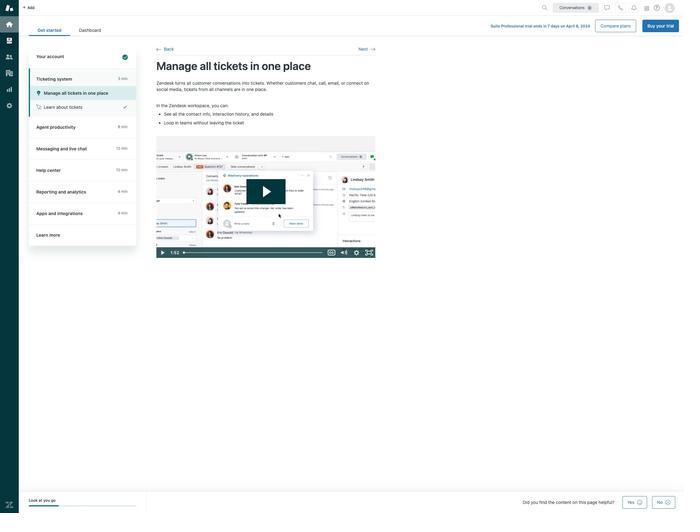 Task type: describe. For each thing, give the bounding box(es) containing it.
April 8, 2024 text field
[[567, 24, 591, 29]]

views image
[[5, 37, 13, 45]]

progress bar image
[[29, 506, 59, 507]]

button displays agent's chat status as invisible. image
[[605, 5, 610, 10]]

notifications image
[[632, 5, 637, 10]]

reporting image
[[5, 86, 13, 94]]

progress-bar progress bar
[[29, 506, 137, 507]]

admin image
[[5, 102, 13, 110]]

content-title region
[[157, 62, 376, 70]]

main element
[[0, 0, 19, 514]]



Task type: vqa. For each thing, say whether or not it's contained in the screenshot.
region
yes



Task type: locate. For each thing, give the bounding box(es) containing it.
tab
[[70, 24, 110, 36]]

organizations image
[[5, 69, 13, 77]]

zendesk support image
[[5, 4, 13, 12]]

customers image
[[5, 53, 13, 61]]

zendesk products image
[[645, 6, 650, 10]]

zendesk image
[[5, 502, 13, 510]]

footer
[[19, 493, 685, 514]]

region
[[157, 80, 376, 258]]

get help image
[[655, 5, 661, 11]]

heading
[[29, 46, 137, 69]]

video thumbnail image
[[157, 136, 376, 258], [157, 136, 376, 258]]

tab list
[[29, 24, 110, 36]]

video element
[[157, 136, 376, 258]]

get started image
[[5, 20, 13, 29]]



